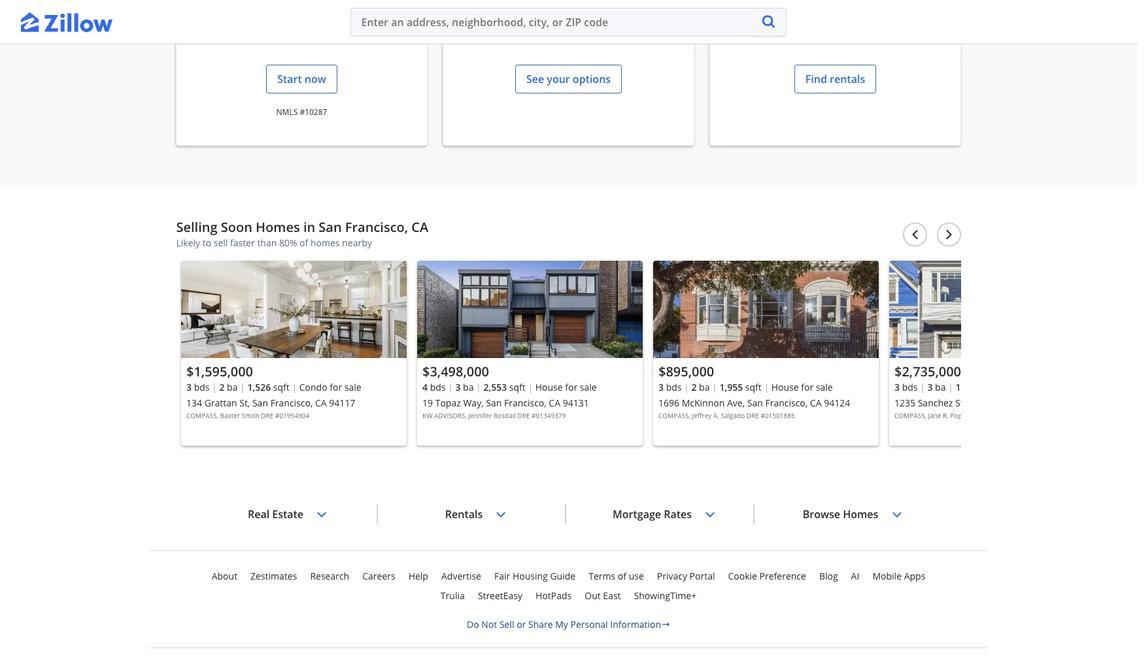 Task type: describe. For each thing, give the bounding box(es) containing it.
applying,
[[806, 18, 850, 32]]

cookie preference
[[728, 570, 806, 583]]

blog link
[[820, 569, 838, 584]]

1696 mckinnon ave, san francisco, ca 94124 link
[[659, 395, 874, 411]]

help
[[409, 570, 428, 583]]

zestimates
[[251, 570, 297, 583]]

mobile
[[873, 570, 902, 583]]

19 topaz way, san francisco, ca 94131 element
[[418, 261, 643, 446]]

19
[[423, 397, 433, 409]]

online
[[857, 0, 887, 1]]

navigate
[[575, 3, 616, 17]]

terms
[[589, 570, 616, 583]]

you up make
[[348, 0, 366, 1]]

smith
[[242, 411, 260, 420]]

homes inside 'browse homes' dropdown button
[[843, 508, 879, 522]]

about
[[212, 570, 238, 583]]

loans
[[278, 0, 307, 1]]

francisco, inside selling soon homes in san francisco, ca likely to sell faster than 80% of homes nearby
[[345, 218, 408, 236]]

134
[[187, 397, 202, 409]]

your inside no matter what path you take to sell your home, we can help you navigate a successful sale.
[[648, 0, 670, 1]]

home
[[246, 0, 276, 1]]

on
[[828, 3, 840, 17]]

134 grattan st, san francisco, ca 94117 compass, baxter smith dre #01954904
[[187, 397, 356, 420]]

fair housing guide
[[495, 570, 576, 583]]

baxter
[[220, 411, 240, 420]]

rent.
[[900, 18, 924, 32]]

ba inside 1235 sanchez st, san francisco, ca 94114 element
[[936, 381, 947, 393]]

sell
[[500, 619, 515, 631]]

house for sale for $3,498,000
[[536, 381, 597, 393]]

sanchez
[[919, 397, 954, 409]]

3 inside 1696 mckinnon ave, san francisco, ca 94124 element
[[659, 381, 664, 393]]

quickly
[[210, 18, 244, 32]]

2,553
[[484, 381, 507, 393]]

offer
[[382, 3, 406, 17]]

mortgage
[[613, 508, 661, 522]]

sell inside no matter what path you take to sell your home, we can help you navigate a successful sale.
[[629, 0, 645, 1]]

do not sell or share my personal information →
[[467, 619, 671, 631]]

for for $1,595,000
[[330, 381, 343, 393]]

careers link
[[363, 569, 396, 584]]

#01501886
[[761, 411, 796, 420]]

topaz
[[436, 397, 461, 409]]

3 bds inside 1235 sanchez st, san francisco, ca 94114 element
[[895, 381, 918, 393]]

for for $3,498,000
[[566, 381, 578, 393]]

r.
[[944, 411, 949, 420]]

or
[[517, 619, 526, 631]]

use
[[629, 570, 644, 583]]

19 topaz way, san francisco, ca 94131 kw advisors, jennifer rosdail dre #01349379
[[423, 397, 590, 420]]

$2,735,000 group
[[890, 261, 1116, 446]]

ca for $1,595,000
[[316, 397, 327, 409]]

bds for $1,595,000
[[194, 381, 210, 393]]

make
[[337, 3, 364, 17]]

start now
[[277, 72, 326, 86]]

francisco, for $2,735,000
[[987, 397, 1029, 409]]

privacy portal
[[657, 570, 715, 583]]

2 ba for $1,595,000
[[220, 381, 238, 393]]

francisco, for $3,498,000
[[505, 397, 547, 409]]

dre inside 134 grattan st, san francisco, ca 94117 compass, baxter smith dre #01954904
[[261, 411, 274, 420]]

we're creating a seamless online experience – from shopping on the largest rental network, to applying, to paying rent.
[[728, 0, 943, 32]]

the inside the we're creating a seamless online experience – from shopping on the largest rental network, to applying, to paying rent.
[[843, 3, 859, 17]]

take
[[593, 0, 614, 1]]

browse
[[803, 508, 841, 522]]

3 bds for $1,595,000
[[187, 381, 210, 393]]

we're
[[728, 0, 756, 1]]

real
[[248, 508, 270, 522]]

134 grattan st, san francisco, ca 94117 element
[[182, 261, 407, 446]]

2,553 sqft
[[484, 381, 526, 393]]

network,
[[748, 18, 791, 32]]

the inside zillow home loans can get you pre- approved so you're ready to make an offer quickly when you find the right home.
[[319, 18, 335, 32]]

ba for $3,498,000
[[464, 381, 474, 393]]

browse homes button
[[793, 499, 910, 531]]

3 ba for 3 bds
[[928, 381, 947, 393]]

nmls #10287
[[276, 106, 327, 117]]

sale for $3,498,000
[[580, 381, 597, 393]]

compass, for $1,595,000
[[187, 411, 219, 420]]

chevron left image
[[910, 230, 921, 240]]

$895,000 group
[[654, 261, 880, 446]]

blog
[[820, 570, 838, 583]]

94124
[[825, 397, 851, 409]]

sale.
[[558, 18, 580, 32]]

dre for $3,498,000
[[518, 411, 531, 420]]

salgado
[[722, 411, 746, 420]]

san for $1,595,000
[[253, 397, 269, 409]]

find rentals
[[806, 72, 866, 86]]

selling soon homes in san francisco, ca likely to sell faster than 80% of homes nearby
[[176, 218, 429, 249]]

compass, for $2,735,000
[[895, 411, 927, 420]]

dre for $2,735,000
[[991, 411, 1003, 420]]

ca inside selling soon homes in san francisco, ca likely to sell faster than 80% of homes nearby
[[412, 218, 429, 236]]

sqft for $1,595,000
[[274, 381, 290, 393]]

terms of use link
[[589, 569, 644, 584]]

3 inside $1,595,000 group
[[187, 381, 192, 393]]

mckinnon
[[682, 397, 725, 409]]

1696 mckinnon ave, san francisco, ca 94124 image
[[654, 261, 880, 358]]

apps
[[904, 570, 926, 583]]

sqft for $3,498,000
[[510, 381, 526, 393]]

chevron right image
[[944, 230, 955, 240]]

san for $895,000
[[748, 397, 764, 409]]

careers
[[363, 570, 396, 583]]

sale for $1,595,000
[[345, 381, 362, 393]]

kw
[[423, 411, 433, 420]]

showingtime+ link
[[634, 588, 697, 604]]

1,955
[[720, 381, 744, 393]]

ba for $895,000
[[700, 381, 710, 393]]

of inside selling soon homes in san francisco, ca likely to sell faster than 80% of homes nearby
[[300, 236, 308, 249]]

trulia link
[[441, 588, 465, 604]]

poppelreiter
[[951, 411, 989, 420]]

5 3 from the left
[[928, 381, 933, 393]]

find rentals button
[[795, 65, 877, 94]]

rentals
[[445, 508, 483, 522]]

94114
[[1046, 397, 1072, 409]]

for for $895,000
[[802, 381, 814, 393]]

research
[[310, 570, 349, 583]]

you up navigate
[[572, 0, 590, 1]]

ai link
[[851, 569, 860, 584]]

hotpads
[[536, 590, 572, 602]]

get
[[330, 0, 345, 1]]

francisco, for $895,000
[[766, 397, 808, 409]]

house for $895,000
[[772, 381, 799, 393]]

$1,595,000 group
[[182, 261, 407, 446]]

privacy
[[657, 570, 687, 583]]

Search: Suggestions appear below text field
[[350, 8, 751, 37]]

1696
[[659, 397, 680, 409]]

#01349379
[[532, 411, 566, 420]]

out east link
[[585, 588, 621, 604]]

san for $2,735,000
[[969, 397, 985, 409]]

19 topaz way, san francisco, ca 94131 image
[[418, 261, 643, 358]]

way,
[[464, 397, 484, 409]]

$895,000
[[659, 362, 715, 380]]

preference
[[760, 570, 806, 583]]



Task type: locate. For each thing, give the bounding box(es) containing it.
your
[[648, 0, 670, 1], [547, 72, 570, 86]]

ba inside 1696 mckinnon ave, san francisco, ca 94124 element
[[700, 381, 710, 393]]

francisco, inside 134 grattan st, san francisco, ca 94117 compass, baxter smith dre #01954904
[[271, 397, 313, 409]]

san inside 134 grattan st, san francisco, ca 94117 compass, baxter smith dre #01954904
[[253, 397, 269, 409]]

bds inside 1696 mckinnon ave, san francisco, ca 94124 element
[[667, 381, 682, 393]]

2 inside the $895,000 group
[[692, 381, 697, 393]]

sale up 94131
[[580, 381, 597, 393]]

francisco, inside 1696 mckinnon ave, san francisco, ca 94124 compass, jeffrey a. salgado dre #01501886
[[766, 397, 808, 409]]

grattan
[[205, 397, 238, 409]]

3 ba for 4 bds
[[456, 381, 474, 393]]

can inside zillow home loans can get you pre- approved so you're ready to make an offer quickly when you find the right home.
[[310, 0, 327, 1]]

3 down $2,735,000 in the right of the page
[[928, 381, 933, 393]]

list containing $1,595,000
[[176, 256, 1116, 458]]

francisco, inside 19 topaz way, san francisco, ca 94131 kw advisors, jennifer rosdail dre #01349379
[[505, 397, 547, 409]]

3 dre from the left
[[747, 411, 760, 420]]

no matter what path you take to sell your home, we can help you navigate a successful sale.
[[460, 0, 678, 32]]

4 bds from the left
[[903, 381, 918, 393]]

3 bds up 1696
[[659, 381, 682, 393]]

2 3 bds from the left
[[659, 381, 682, 393]]

to down get
[[325, 3, 335, 17]]

sqft up "134 grattan st, san francisco, ca 94117" link
[[274, 381, 290, 393]]

bds up 1696
[[667, 381, 682, 393]]

bds up 1235
[[903, 381, 918, 393]]

3 bds up 1235
[[895, 381, 918, 393]]

ca for $895,000
[[811, 397, 822, 409]]

bds
[[194, 381, 210, 393], [431, 381, 446, 393], [667, 381, 682, 393], [903, 381, 918, 393]]

1 bds from the left
[[194, 381, 210, 393]]

sqft up 1696 mckinnon ave, san francisco, ca 94124 link
[[746, 381, 762, 393]]

homes right browse
[[843, 508, 879, 522]]

ba up mckinnon
[[700, 381, 710, 393]]

st, inside 134 grattan st, san francisco, ca 94117 compass, baxter smith dre #01954904
[[240, 397, 250, 409]]

2 ba from the left
[[464, 381, 474, 393]]

ready
[[294, 3, 322, 17]]

the
[[843, 3, 859, 17], [319, 18, 335, 32]]

help link
[[409, 569, 428, 584]]

house for $3,498,000
[[536, 381, 563, 393]]

0 horizontal spatial the
[[319, 18, 335, 32]]

options
[[573, 72, 611, 86]]

dre inside 1696 mckinnon ave, san francisco, ca 94124 compass, jeffrey a. salgado dre #01501886
[[747, 411, 760, 420]]

ca for $3,498,000
[[549, 397, 561, 409]]

bds inside 134 grattan st, san francisco, ca 94117 element
[[194, 381, 210, 393]]

None search field
[[350, 8, 787, 37]]

2 sqft from the left
[[510, 381, 526, 393]]

2 house from the left
[[772, 381, 799, 393]]

rental
[[898, 3, 926, 17]]

dre down 1696 mckinnon ave, san francisco, ca 94124 link
[[747, 411, 760, 420]]

ba up grattan at the bottom left
[[227, 381, 238, 393]]

0 vertical spatial your
[[648, 0, 670, 1]]

for up 94131
[[566, 381, 578, 393]]

francisco, for $1,595,000
[[271, 397, 313, 409]]

2 ba inside 134 grattan st, san francisco, ca 94117 element
[[220, 381, 238, 393]]

to right likely at left
[[203, 236, 211, 249]]

soon
[[221, 218, 252, 236]]

2 3 from the left
[[456, 381, 461, 393]]

3 bds from the left
[[667, 381, 682, 393]]

zillow logo image
[[21, 0, 113, 44]]

ba for $1,595,000
[[227, 381, 238, 393]]

2 ba for $895,000
[[692, 381, 710, 393]]

st, for $2,735,000
[[956, 397, 967, 409]]

3 compass, from the left
[[895, 411, 927, 420]]

san down 1,526
[[253, 397, 269, 409]]

to inside selling soon homes in san francisco, ca likely to sell faster than 80% of homes nearby
[[203, 236, 211, 249]]

3 3 bds from the left
[[895, 381, 918, 393]]

for up 1696 mckinnon ave, san francisco, ca 94124 link
[[802, 381, 814, 393]]

1 vertical spatial your
[[547, 72, 570, 86]]

house up 1696 mckinnon ave, san francisco, ca 94124 link
[[772, 381, 799, 393]]

bds inside 19 topaz way, san francisco, ca 94131 element
[[431, 381, 446, 393]]

1 horizontal spatial sale
[[580, 381, 597, 393]]

can inside no matter what path you take to sell your home, we can help you navigate a successful sale.
[[510, 3, 528, 17]]

san inside 19 topaz way, san francisco, ca 94131 kw advisors, jennifer rosdail dre #01349379
[[487, 397, 502, 409]]

0 vertical spatial the
[[843, 3, 859, 17]]

0 horizontal spatial house
[[536, 381, 563, 393]]

1 horizontal spatial house for sale
[[772, 381, 834, 393]]

2 horizontal spatial for
[[802, 381, 814, 393]]

3 sqft from the left
[[746, 381, 762, 393]]

to down shopping
[[793, 18, 803, 32]]

ca inside 1696 mckinnon ave, san francisco, ca 94124 compass, jeffrey a. salgado dre #01501886
[[811, 397, 822, 409]]

0 horizontal spatial can
[[310, 0, 327, 1]]

1 horizontal spatial a
[[800, 0, 806, 1]]

homes
[[311, 236, 340, 249]]

0 horizontal spatial your
[[547, 72, 570, 86]]

0 vertical spatial sell
[[629, 0, 645, 1]]

1 vertical spatial of
[[618, 570, 627, 583]]

cookie
[[728, 570, 757, 583]]

francisco, up #01469916
[[987, 397, 1029, 409]]

personal
[[571, 619, 608, 631]]

1696 mckinnon ave, san francisco, ca 94124 element
[[654, 261, 880, 446]]

house for sale inside 19 topaz way, san francisco, ca 94131 element
[[536, 381, 597, 393]]

see
[[527, 72, 544, 86]]

likely
[[176, 236, 200, 249]]

francisco, up the rosdail
[[505, 397, 547, 409]]

2 sale from the left
[[580, 381, 597, 393]]

2 ba up mckinnon
[[692, 381, 710, 393]]

2 compass, from the left
[[659, 411, 691, 420]]

san up poppelreiter
[[969, 397, 985, 409]]

my
[[556, 619, 568, 631]]

compass, inside 1235 sanchez st, san francisco, ca 94114 compass, jane r. poppelreiter dre #01469916
[[895, 411, 927, 420]]

1 horizontal spatial 3 bds
[[659, 381, 682, 393]]

1 horizontal spatial homes
[[843, 508, 879, 522]]

sqft inside 19 topaz way, san francisco, ca 94131 element
[[510, 381, 526, 393]]

your up successful
[[648, 0, 670, 1]]

19 topaz way, san francisco, ca 94131 link
[[423, 395, 638, 411]]

bds for $895,000
[[667, 381, 682, 393]]

st, inside 1235 sanchez st, san francisco, ca 94114 compass, jane r. poppelreiter dre #01469916
[[956, 397, 967, 409]]

of
[[300, 236, 308, 249], [618, 570, 627, 583]]

the right find
[[319, 18, 335, 32]]

1 3 ba from the left
[[456, 381, 474, 393]]

ba up sanchez
[[936, 381, 947, 393]]

–
[[745, 3, 750, 17]]

2 ba up grattan at the bottom left
[[220, 381, 238, 393]]

2 bds from the left
[[431, 381, 446, 393]]

3 bds inside 1696 mckinnon ave, san francisco, ca 94124 element
[[659, 381, 682, 393]]

2 dre from the left
[[518, 411, 531, 420]]

3 down $3,498,000
[[456, 381, 461, 393]]

0 horizontal spatial 2 ba
[[220, 381, 238, 393]]

guide
[[550, 570, 576, 583]]

0 vertical spatial homes
[[256, 218, 300, 236]]

a inside the we're creating a seamless online experience – from shopping on the largest rental network, to applying, to paying rent.
[[800, 0, 806, 1]]

you down path
[[554, 3, 572, 17]]

what
[[520, 0, 544, 1]]

ba inside 19 topaz way, san francisco, ca 94131 element
[[464, 381, 474, 393]]

1 vertical spatial can
[[510, 3, 528, 17]]

right
[[337, 18, 360, 32]]

2 up grattan at the bottom left
[[220, 381, 225, 393]]

2 ba inside 1696 mckinnon ave, san francisco, ca 94124 element
[[692, 381, 710, 393]]

2 horizontal spatial 3 bds
[[895, 381, 918, 393]]

homes up "80%"
[[256, 218, 300, 236]]

1 horizontal spatial sell
[[629, 0, 645, 1]]

so
[[248, 3, 259, 17]]

bds up the 134
[[194, 381, 210, 393]]

3 up 1696
[[659, 381, 664, 393]]

francisco, up '#01954904'
[[271, 397, 313, 409]]

you
[[348, 0, 366, 1], [572, 0, 590, 1], [554, 3, 572, 17], [276, 18, 294, 32]]

san inside 1696 mckinnon ave, san francisco, ca 94124 compass, jeffrey a. salgado dre #01501886
[[748, 397, 764, 409]]

house
[[536, 381, 563, 393], [772, 381, 799, 393]]

0 horizontal spatial sale
[[345, 381, 362, 393]]

faster
[[230, 236, 255, 249]]

1235 sanchez st, san francisco, ca 94114 element
[[890, 261, 1116, 446]]

1 horizontal spatial can
[[510, 3, 528, 17]]

1 horizontal spatial for
[[566, 381, 578, 393]]

housing
[[513, 570, 548, 583]]

successful
[[628, 3, 678, 17]]

house up 19 topaz way, san francisco, ca 94131 link
[[536, 381, 563, 393]]

for
[[330, 381, 343, 393], [566, 381, 578, 393], [802, 381, 814, 393]]

for up 94117
[[330, 381, 343, 393]]

advertise
[[442, 570, 481, 583]]

francisco, inside 1235 sanchez st, san francisco, ca 94114 compass, jane r. poppelreiter dre #01469916
[[987, 397, 1029, 409]]

sale inside 19 topaz way, san francisco, ca 94131 element
[[580, 381, 597, 393]]

sale inside 1696 mckinnon ave, san francisco, ca 94124 element
[[817, 381, 834, 393]]

portal
[[690, 570, 715, 583]]

0 horizontal spatial sell
[[214, 236, 228, 249]]

sale
[[345, 381, 362, 393], [580, 381, 597, 393], [817, 381, 834, 393]]

house inside 1696 mckinnon ave, san francisco, ca 94124 element
[[772, 381, 799, 393]]

2 inside 134 grattan st, san francisco, ca 94117 element
[[220, 381, 225, 393]]

sell left faster
[[214, 236, 228, 249]]

0 horizontal spatial of
[[300, 236, 308, 249]]

sell inside selling soon homes in san francisco, ca likely to sell faster than 80% of homes nearby
[[214, 236, 228, 249]]

ba inside 134 grattan st, san francisco, ca 94117 element
[[227, 381, 238, 393]]

2 horizontal spatial sqft
[[746, 381, 762, 393]]

1 horizontal spatial 3 ba
[[928, 381, 947, 393]]

dre down 1235 sanchez st, san francisco, ca 94114 link
[[991, 411, 1003, 420]]

a right navigate
[[619, 3, 625, 17]]

3 bds up the 134
[[187, 381, 210, 393]]

1 vertical spatial homes
[[843, 508, 879, 522]]

0 horizontal spatial compass,
[[187, 411, 219, 420]]

house for sale inside 1696 mckinnon ave, san francisco, ca 94124 element
[[772, 381, 834, 393]]

3 for from the left
[[802, 381, 814, 393]]

3
[[187, 381, 192, 393], [456, 381, 461, 393], [659, 381, 664, 393], [895, 381, 900, 393], [928, 381, 933, 393]]

when
[[246, 18, 273, 32]]

2 horizontal spatial compass,
[[895, 411, 927, 420]]

house for sale for $895,000
[[772, 381, 834, 393]]

compass, for $895,000
[[659, 411, 691, 420]]

sqft up 19 topaz way, san francisco, ca 94131 link
[[510, 381, 526, 393]]

house inside 19 topaz way, san francisco, ca 94131 element
[[536, 381, 563, 393]]

do
[[467, 619, 479, 631]]

→
[[661, 619, 671, 631]]

1 st, from the left
[[240, 397, 250, 409]]

sale up 94117
[[345, 381, 362, 393]]

3 ba up way,
[[456, 381, 474, 393]]

sell up successful
[[629, 0, 645, 1]]

ba up way,
[[464, 381, 474, 393]]

dre right smith
[[261, 411, 274, 420]]

0 horizontal spatial a
[[619, 3, 625, 17]]

of right "80%"
[[300, 236, 308, 249]]

rentals button
[[435, 499, 514, 531]]

1 horizontal spatial your
[[648, 0, 670, 1]]

94131
[[563, 397, 590, 409]]

$1,595,000
[[187, 362, 253, 380]]

ca inside 134 grattan st, san francisco, ca 94117 compass, baxter smith dre #01954904
[[316, 397, 327, 409]]

1235
[[895, 397, 916, 409]]

in
[[303, 218, 315, 236]]

compass, down 1235
[[895, 411, 927, 420]]

0 horizontal spatial st,
[[240, 397, 250, 409]]

your inside button
[[547, 72, 570, 86]]

st, for $1,595,000
[[240, 397, 250, 409]]

hotpads link
[[536, 588, 572, 604]]

1 vertical spatial the
[[319, 18, 335, 32]]

0 vertical spatial of
[[300, 236, 308, 249]]

for inside 19 topaz way, san francisco, ca 94131 element
[[566, 381, 578, 393]]

1,526 sqft
[[248, 381, 290, 393]]

a inside no matter what path you take to sell your home, we can help you navigate a successful sale.
[[619, 3, 625, 17]]

ca inside 19 topaz way, san francisco, ca 94131 kw advisors, jennifer rosdail dre #01349379
[[549, 397, 561, 409]]

pre-
[[369, 0, 389, 1]]

ca inside 1235 sanchez st, san francisco, ca 94114 compass, jane r. poppelreiter dre #01469916
[[1032, 397, 1043, 409]]

a up shopping
[[800, 0, 806, 1]]

trulia
[[441, 590, 465, 602]]

ca
[[412, 218, 429, 236], [316, 397, 327, 409], [549, 397, 561, 409], [811, 397, 822, 409], [1032, 397, 1043, 409]]

rates
[[664, 508, 692, 522]]

4 ba from the left
[[936, 381, 947, 393]]

home recommendations carousel element
[[176, 218, 1116, 458]]

ca for $2,735,000
[[1032, 397, 1043, 409]]

compass, inside 1696 mckinnon ave, san francisco, ca 94124 compass, jeffrey a. salgado dre #01501886
[[659, 411, 691, 420]]

1 horizontal spatial 2
[[692, 381, 697, 393]]

1 compass, from the left
[[187, 411, 219, 420]]

0 horizontal spatial 2
[[220, 381, 225, 393]]

1 2 from the left
[[220, 381, 225, 393]]

your right see
[[547, 72, 570, 86]]

for inside 1696 mckinnon ave, san francisco, ca 94124 element
[[802, 381, 814, 393]]

1 dre from the left
[[261, 411, 274, 420]]

0 vertical spatial a
[[800, 0, 806, 1]]

information
[[610, 619, 661, 631]]

sale up 94124
[[817, 381, 834, 393]]

bds inside 1235 sanchez st, san francisco, ca 94114 element
[[903, 381, 918, 393]]

francisco, up #01501886 at the right bottom of the page
[[766, 397, 808, 409]]

3 ba
[[456, 381, 474, 393], [928, 381, 947, 393]]

3 sale from the left
[[817, 381, 834, 393]]

san right ave,
[[748, 397, 764, 409]]

st, up poppelreiter
[[956, 397, 967, 409]]

to inside zillow home loans can get you pre- approved so you're ready to make an offer quickly when you find the right home.
[[325, 3, 335, 17]]

3 bds inside 134 grattan st, san francisco, ca 94117 element
[[187, 381, 210, 393]]

4
[[423, 381, 428, 393]]

1,765
[[956, 381, 980, 393]]

dre inside 1235 sanchez st, san francisco, ca 94114 compass, jane r. poppelreiter dre #01469916
[[991, 411, 1003, 420]]

we
[[494, 3, 508, 17]]

2 st, from the left
[[956, 397, 967, 409]]

1 horizontal spatial the
[[843, 3, 859, 17]]

compass, down the 134
[[187, 411, 219, 420]]

homes
[[256, 218, 300, 236], [843, 508, 879, 522]]

3 ba inside 1235 sanchez st, san francisco, ca 94114 element
[[928, 381, 947, 393]]

privacy portal link
[[657, 569, 715, 584]]

bds for $3,498,000
[[431, 381, 446, 393]]

about link
[[212, 569, 238, 584]]

1235 sanchez st, san francisco, ca 94114 image
[[890, 261, 1116, 358]]

house for sale up 94131
[[536, 381, 597, 393]]

dre for $895,000
[[747, 411, 760, 420]]

from
[[753, 3, 777, 17]]

san inside 1235 sanchez st, san francisco, ca 94114 compass, jane r. poppelreiter dre #01469916
[[969, 397, 985, 409]]

1 2 ba from the left
[[220, 381, 238, 393]]

1 horizontal spatial compass,
[[659, 411, 691, 420]]

0 horizontal spatial 3 ba
[[456, 381, 474, 393]]

dre down 19 topaz way, san francisco, ca 94131 link
[[518, 411, 531, 420]]

condo
[[300, 381, 328, 393]]

80%
[[279, 236, 297, 249]]

francisco, up the nearby at the left of page
[[345, 218, 408, 236]]

2 3 ba from the left
[[928, 381, 947, 393]]

1 ba from the left
[[227, 381, 238, 393]]

2 house for sale from the left
[[772, 381, 834, 393]]

0 horizontal spatial homes
[[256, 218, 300, 236]]

1 house for sale from the left
[[536, 381, 597, 393]]

0 horizontal spatial for
[[330, 381, 343, 393]]

3 up 1235
[[895, 381, 900, 393]]

sale inside 134 grattan st, san francisco, ca 94117 element
[[345, 381, 362, 393]]

bds right 4
[[431, 381, 446, 393]]

can up ready
[[310, 0, 327, 1]]

134 grattan st, san francisco, ca 94117 link
[[187, 395, 402, 411]]

browse homes
[[803, 508, 879, 522]]

1235 sanchez st, san francisco, ca 94114 link
[[895, 395, 1110, 411]]

0 vertical spatial can
[[310, 0, 327, 1]]

1 horizontal spatial 2 ba
[[692, 381, 710, 393]]

to right take
[[616, 0, 626, 1]]

rentals
[[830, 72, 866, 86]]

1 house from the left
[[536, 381, 563, 393]]

2 2 from the left
[[692, 381, 697, 393]]

0 horizontal spatial 3 bds
[[187, 381, 210, 393]]

home,
[[460, 3, 491, 17]]

the right on
[[843, 3, 859, 17]]

$3,498,000 group
[[418, 261, 643, 446]]

homes inside selling soon homes in san francisco, ca likely to sell faster than 80% of homes nearby
[[256, 218, 300, 236]]

largest
[[862, 3, 895, 17]]

1 horizontal spatial of
[[618, 570, 627, 583]]

2 for $1,595,000
[[220, 381, 225, 393]]

1 vertical spatial a
[[619, 3, 625, 17]]

sqft for $895,000
[[746, 381, 762, 393]]

1 horizontal spatial st,
[[956, 397, 967, 409]]

compass, down 1696
[[659, 411, 691, 420]]

st, up smith
[[240, 397, 250, 409]]

4 3 from the left
[[895, 381, 900, 393]]

mortgage rates button
[[602, 499, 723, 531]]

3 3 from the left
[[659, 381, 664, 393]]

1 sale from the left
[[345, 381, 362, 393]]

to left paying
[[853, 18, 863, 32]]

compass, inside 134 grattan st, san francisco, ca 94117 compass, baxter smith dre #01954904
[[187, 411, 219, 420]]

an
[[367, 3, 379, 17]]

1 3 from the left
[[187, 381, 192, 393]]

jennifer
[[469, 411, 493, 420]]

can down what
[[510, 3, 528, 17]]

of left 'use'
[[618, 570, 627, 583]]

for inside 134 grattan st, san francisco, ca 94117 element
[[330, 381, 343, 393]]

1 horizontal spatial house
[[772, 381, 799, 393]]

1 vertical spatial sell
[[214, 236, 228, 249]]

see your options
[[527, 72, 611, 86]]

4 dre from the left
[[991, 411, 1003, 420]]

2 down the $895,000
[[692, 381, 697, 393]]

you down you're
[[276, 18, 294, 32]]

3 ba up sanchez
[[928, 381, 947, 393]]

dre inside 19 topaz way, san francisco, ca 94131 kw advisors, jennifer rosdail dre #01349379
[[518, 411, 531, 420]]

3 up the 134
[[187, 381, 192, 393]]

sale for $895,000
[[817, 381, 834, 393]]

approved
[[198, 3, 245, 17]]

1 sqft from the left
[[274, 381, 290, 393]]

list
[[176, 256, 1116, 458]]

2 for $895,000
[[692, 381, 697, 393]]

94117
[[330, 397, 356, 409]]

path
[[547, 0, 569, 1]]

ba
[[227, 381, 238, 393], [464, 381, 474, 393], [700, 381, 710, 393], [936, 381, 947, 393]]

2 for from the left
[[566, 381, 578, 393]]

$3,498,000
[[423, 362, 490, 380]]

san inside selling soon homes in san francisco, ca likely to sell faster than 80% of homes nearby
[[319, 218, 342, 236]]

3 ba inside 19 topaz way, san francisco, ca 94131 element
[[456, 381, 474, 393]]

1 for from the left
[[330, 381, 343, 393]]

1 3 bds from the left
[[187, 381, 210, 393]]

sqft inside 134 grattan st, san francisco, ca 94117 element
[[274, 381, 290, 393]]

experience
[[890, 0, 943, 1]]

san for $3,498,000
[[487, 397, 502, 409]]

2 2 ba from the left
[[692, 381, 710, 393]]

3 ba from the left
[[700, 381, 710, 393]]

0 horizontal spatial sqft
[[274, 381, 290, 393]]

to inside no matter what path you take to sell your home, we can help you navigate a successful sale.
[[616, 0, 626, 1]]

0 horizontal spatial house for sale
[[536, 381, 597, 393]]

nearby
[[342, 236, 372, 249]]

3 bds for $895,000
[[659, 381, 682, 393]]

sqft inside 1696 mckinnon ave, san francisco, ca 94124 element
[[746, 381, 762, 393]]

1 horizontal spatial sqft
[[510, 381, 526, 393]]

san down 2,553
[[487, 397, 502, 409]]

2 horizontal spatial sale
[[817, 381, 834, 393]]

submit search image
[[762, 14, 776, 29]]

1235 sanchez st, san francisco, ca 94114 compass, jane r. poppelreiter dre #01469916
[[895, 397, 1072, 420]]

advertise link
[[442, 569, 481, 584]]

134 grattan st, san francisco, ca 94117 image
[[182, 261, 407, 358]]

house for sale up #01501886 at the right bottom of the page
[[772, 381, 834, 393]]

san up 'homes' at the top left
[[319, 218, 342, 236]]

2
[[220, 381, 225, 393], [692, 381, 697, 393]]



Task type: vqa. For each thing, say whether or not it's contained in the screenshot.


